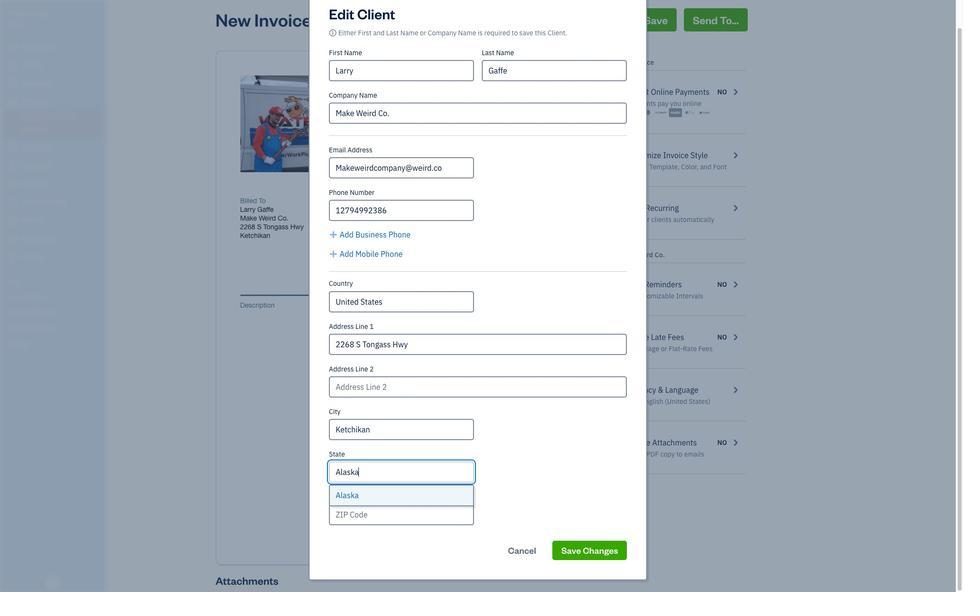 Task type: locate. For each thing, give the bounding box(es) containing it.
2 vertical spatial address
[[329, 365, 354, 374]]

tongass
[[263, 223, 289, 231]]

s
[[257, 223, 262, 231]]

0 horizontal spatial co.
[[278, 214, 289, 222]]

send inside button
[[693, 13, 718, 27]]

0 vertical spatial phone
[[329, 188, 348, 197]]

automatically
[[673, 215, 715, 224]]

late
[[651, 332, 666, 342]]

0 vertical spatial for
[[605, 58, 615, 67]]

1 vertical spatial fees
[[699, 345, 713, 353]]

address left the 1
[[329, 322, 354, 331]]

make inside billed to larry gaffe make weird co. 2268 s tongass hwy ketchikan
[[240, 214, 257, 222]]

Address Line 2 text field
[[329, 376, 627, 398]]

rate down charge late fees
[[683, 345, 697, 353]]

Address Line 1 text field
[[329, 334, 627, 355]]

required
[[485, 29, 510, 37]]

currency
[[625, 385, 656, 395]]

plus image
[[329, 229, 338, 240], [329, 248, 338, 260]]

attach pdf copy to emails
[[625, 450, 705, 459]]

0 horizontal spatial number
[[350, 188, 375, 197]]

rate up address line 1 text field
[[458, 301, 472, 309]]

0 vertical spatial chevronright image
[[731, 150, 740, 161]]

0 vertical spatial last
[[386, 29, 399, 37]]

1 horizontal spatial send
[[693, 13, 718, 27]]

0 horizontal spatial turtle
[[8, 9, 35, 18]]

1 horizontal spatial number
[[431, 197, 456, 205]]

1 vertical spatial address
[[329, 322, 354, 331]]

turtle for turtle inc 12794992386
[[530, 76, 555, 84]]

1 horizontal spatial due
[[468, 431, 480, 438]]

accept online payments
[[625, 87, 710, 97]]

dashboard image
[[6, 42, 18, 52]]

fees right the flat-
[[699, 345, 713, 353]]

co. up the 'reminders'
[[655, 251, 665, 259]]

chevronright image for customize invoice style
[[731, 150, 740, 161]]

email
[[329, 146, 346, 154]]

plus image for add mobile phone
[[329, 248, 338, 260]]

make
[[625, 203, 644, 213], [240, 214, 257, 222], [616, 251, 633, 259]]

company down first name
[[329, 91, 358, 100]]

1
[[370, 322, 374, 331]]

save inside button
[[644, 13, 668, 27]]

clients down the accept
[[636, 99, 656, 108]]

name for company name
[[359, 91, 377, 100]]

4 no from the top
[[718, 438, 727, 447]]

0 vertical spatial inc
[[37, 9, 51, 18]]

new invoice
[[216, 8, 312, 31]]

turtle up owner
[[8, 9, 35, 18]]

2 vertical spatial chevronright image
[[731, 437, 740, 449]]

name for first name
[[344, 48, 362, 57]]

0 vertical spatial or
[[420, 29, 426, 37]]

copy
[[661, 450, 675, 459]]

0 vertical spatial weird
[[259, 214, 276, 222]]

0 horizontal spatial company
[[329, 91, 358, 100]]

address
[[348, 146, 373, 154], [329, 322, 354, 331], [329, 365, 354, 374]]

1 chevronright image from the top
[[731, 86, 740, 98]]

0 horizontal spatial first
[[329, 48, 343, 57]]

chevronright image for send reminders
[[731, 279, 740, 290]]

0 horizontal spatial rate
[[458, 301, 472, 309]]

phone inside add business phone button
[[389, 230, 411, 240]]

1 no from the top
[[718, 88, 727, 96]]

Company Name text field
[[329, 103, 627, 124]]

american express image
[[669, 108, 682, 118]]

hwy
[[290, 223, 304, 231]]

phone right the mobile
[[381, 249, 403, 259]]

clients
[[636, 99, 656, 108], [652, 215, 672, 224]]

1 vertical spatial attachments
[[216, 574, 279, 587]]

payment image
[[6, 143, 18, 152]]

invoice
[[254, 8, 312, 31], [631, 58, 654, 67], [663, 150, 689, 160], [408, 197, 429, 205], [625, 438, 651, 448]]

add inside add business phone button
[[340, 230, 354, 240]]

0 vertical spatial save
[[644, 13, 668, 27]]

1 horizontal spatial co.
[[655, 251, 665, 259]]

1 vertical spatial phone
[[389, 230, 411, 240]]

fees
[[668, 332, 684, 342], [699, 345, 713, 353]]

save changes button
[[553, 541, 627, 560]]

0 horizontal spatial inc
[[37, 9, 51, 18]]

2 plus image from the top
[[329, 248, 338, 260]]

bank connections image
[[7, 324, 104, 332]]

plus image for add business phone
[[329, 229, 338, 240]]

phone down phone number text box
[[389, 230, 411, 240]]

1 vertical spatial turtle
[[530, 76, 555, 84]]

usd, english (united states)
[[625, 397, 711, 406]]

1 vertical spatial make
[[240, 214, 257, 222]]

for
[[605, 58, 615, 67], [605, 251, 615, 259]]

1 vertical spatial send
[[625, 280, 643, 289]]

0 horizontal spatial to
[[512, 29, 518, 37]]

pdf
[[647, 450, 659, 459]]

0 vertical spatial first
[[358, 29, 372, 37]]

amount due
[[442, 431, 480, 438]]

client.
[[548, 29, 567, 37]]

1 vertical spatial date
[[349, 226, 363, 234]]

1 horizontal spatial turtle
[[530, 76, 555, 84]]

name down required
[[496, 48, 514, 57]]

0 vertical spatial add
[[340, 230, 354, 240]]

turtle inside turtle inc owner
[[8, 9, 35, 18]]

fees up the flat-
[[668, 332, 684, 342]]

apps image
[[7, 278, 104, 286]]

no for send reminders
[[718, 280, 727, 289]]

add
[[340, 230, 354, 240], [340, 249, 354, 259]]

company
[[428, 29, 457, 37], [329, 91, 358, 100]]

style
[[691, 150, 708, 160]]

0 vertical spatial co.
[[278, 214, 289, 222]]

chevronright image for no
[[731, 437, 740, 449]]

to
[[512, 29, 518, 37], [677, 450, 683, 459]]

send left the to...
[[693, 13, 718, 27]]

1 horizontal spatial last
[[482, 48, 495, 57]]

0 vertical spatial clients
[[636, 99, 656, 108]]

1 horizontal spatial and
[[700, 163, 712, 171]]

at customizable intervals
[[625, 292, 704, 301]]

address for address line 1
[[329, 322, 354, 331]]

0 vertical spatial line
[[356, 322, 368, 331]]

1 chevronright image from the top
[[731, 150, 740, 161]]

timer image
[[6, 198, 18, 208]]

save button
[[636, 8, 677, 31]]

2 no from the top
[[718, 280, 727, 289]]

0 vertical spatial send
[[693, 13, 718, 27]]

1 vertical spatial save
[[562, 545, 581, 556]]

at
[[625, 292, 632, 301]]

date
[[335, 197, 349, 205], [349, 226, 363, 234]]

0 vertical spatial address
[[348, 146, 373, 154]]

turtle
[[8, 9, 35, 18], [530, 76, 555, 84]]

name down either
[[344, 48, 362, 57]]

send reminders
[[625, 280, 682, 289]]

1 horizontal spatial inc
[[557, 76, 568, 84]]

1 vertical spatial 0.00
[[555, 394, 568, 402]]

country
[[329, 279, 353, 288]]

last down 'is' at top
[[482, 48, 495, 57]]

0 horizontal spatial or
[[420, 29, 426, 37]]

to right copy
[[677, 450, 683, 459]]

1 vertical spatial add
[[340, 249, 354, 259]]

turtle inside 'turtle inc 12794992386'
[[530, 76, 555, 84]]

either first and last name or company name is required to save this client.
[[338, 29, 567, 37]]

charge late fees
[[625, 332, 684, 342]]

make down larry
[[240, 214, 257, 222]]

weird up send reminders
[[635, 251, 653, 259]]

send
[[693, 13, 718, 27], [625, 280, 643, 289]]

1 vertical spatial weird
[[635, 251, 653, 259]]

color,
[[681, 163, 699, 171]]

save up the settings
[[644, 13, 668, 27]]

1 for from the top
[[605, 58, 615, 67]]

bank image
[[698, 108, 712, 118]]

turtle for turtle inc owner
[[8, 9, 35, 18]]

or up first name text field
[[420, 29, 426, 37]]

invoice inside settings for this invoice
[[631, 58, 654, 67]]

pay
[[658, 99, 669, 108]]

add inside add mobile phone button
[[340, 249, 354, 259]]

1 vertical spatial line
[[356, 365, 368, 374]]

and down style
[[700, 163, 712, 171]]

owner
[[8, 19, 26, 27]]

0 vertical spatial fees
[[668, 332, 684, 342]]

chevronright image for accept online payments
[[731, 86, 740, 98]]

1 add from the top
[[340, 230, 354, 240]]

address right the email
[[348, 146, 373, 154]]

change template, color, and font
[[625, 163, 727, 171]]

plus image down the due date
[[329, 248, 338, 260]]

due left 'business'
[[335, 226, 347, 234]]

plus image right hwy
[[329, 229, 338, 240]]

send for send to...
[[693, 13, 718, 27]]

make down the "bill"
[[616, 251, 633, 259]]

phone
[[329, 188, 348, 197], [389, 230, 411, 240], [381, 249, 403, 259]]

0 vertical spatial turtle
[[8, 9, 35, 18]]

chevronright image
[[731, 86, 740, 98], [731, 279, 740, 290], [731, 331, 740, 343], [731, 384, 740, 396]]

payments
[[675, 87, 710, 97]]

1 plus image from the top
[[329, 229, 338, 240]]

send up at
[[625, 280, 643, 289]]

inc inside turtle inc owner
[[37, 9, 51, 18]]

estimate image
[[6, 79, 18, 89]]

font
[[713, 163, 727, 171]]

turtle inc 12794992386
[[527, 76, 568, 92]]

either
[[338, 29, 357, 37]]

0 horizontal spatial attachments
[[216, 574, 279, 587]]

State text field
[[330, 463, 473, 482]]

2 vertical spatial phone
[[381, 249, 403, 259]]

0 horizontal spatial weird
[[259, 214, 276, 222]]

0 horizontal spatial due
[[335, 226, 347, 234]]

expense image
[[6, 161, 18, 171]]

for inside settings for this invoice
[[605, 58, 615, 67]]

1 line from the top
[[356, 322, 368, 331]]

name
[[401, 29, 419, 37], [458, 29, 476, 37], [344, 48, 362, 57], [496, 48, 514, 57], [359, 91, 377, 100]]

due right amount
[[468, 431, 480, 438]]

bill your clients automatically
[[625, 215, 715, 224]]

edit client
[[329, 4, 395, 23]]

chevronright image
[[731, 150, 740, 161], [731, 202, 740, 214], [731, 437, 740, 449]]

1 horizontal spatial or
[[661, 345, 667, 353]]

to left save
[[512, 29, 518, 37]]

add for add mobile phone
[[340, 249, 354, 259]]

save left 'changes'
[[562, 545, 581, 556]]

0 horizontal spatial save
[[562, 545, 581, 556]]

line left the 1
[[356, 322, 368, 331]]

name down first name text field
[[359, 91, 377, 100]]

state
[[329, 450, 345, 459]]

2 chevronright image from the top
[[731, 202, 740, 214]]

line left 2
[[356, 365, 368, 374]]

0 vertical spatial plus image
[[329, 229, 338, 240]]

add left 'business'
[[340, 230, 354, 240]]

1 vertical spatial first
[[329, 48, 343, 57]]

3 chevronright image from the top
[[731, 331, 740, 343]]

for make weird co.
[[605, 251, 665, 259]]

attach
[[625, 450, 645, 459]]

1 vertical spatial chevronright image
[[731, 202, 740, 214]]

phone inside add mobile phone button
[[381, 249, 403, 259]]

add mobile phone
[[340, 249, 403, 259]]

online
[[651, 87, 674, 97]]

1 horizontal spatial weird
[[635, 251, 653, 259]]

chevronright image for make recurring
[[731, 202, 740, 214]]

Email Address text field
[[329, 157, 474, 179]]

chevronright image for charge late fees
[[731, 331, 740, 343]]

chart image
[[6, 235, 18, 244]]

2 chevronright image from the top
[[731, 279, 740, 290]]

address left 2
[[329, 365, 354, 374]]

gaffe
[[257, 206, 274, 213]]

0 horizontal spatial send
[[625, 280, 643, 289]]

inc inside 'turtle inc 12794992386'
[[557, 76, 568, 84]]

1 vertical spatial plus image
[[329, 248, 338, 260]]

mastercard image
[[640, 108, 653, 118]]

1 horizontal spatial to
[[677, 450, 683, 459]]

0 vertical spatial 0.00
[[555, 376, 568, 383]]

rate
[[458, 301, 472, 309], [683, 345, 697, 353]]

customize
[[625, 150, 662, 160]]

0 horizontal spatial and
[[373, 29, 385, 37]]

alaska
[[336, 491, 359, 500]]

phone left of
[[329, 188, 348, 197]]

line for 1
[[356, 322, 368, 331]]

0 vertical spatial date
[[335, 197, 349, 205]]

3 chevronright image from the top
[[731, 437, 740, 449]]

first down primary icon
[[329, 48, 343, 57]]

date down issue date in mm/dd/yyyy format text box on the left
[[349, 226, 363, 234]]

date left of
[[335, 197, 349, 205]]

0 horizontal spatial fees
[[668, 332, 684, 342]]

let
[[625, 99, 635, 108]]

freshbooks image
[[45, 577, 61, 588]]

0 vertical spatial make
[[625, 203, 644, 213]]

recurring
[[646, 203, 679, 213]]

weird down gaffe
[[259, 214, 276, 222]]

2 line from the top
[[356, 365, 368, 374]]

make up the "bill"
[[625, 203, 644, 213]]

and down client
[[373, 29, 385, 37]]

states)
[[689, 397, 711, 406]]

turtle up 12794992386
[[530, 76, 555, 84]]

1 vertical spatial for
[[605, 251, 615, 259]]

bill
[[625, 215, 635, 224]]

1 horizontal spatial rate
[[683, 345, 697, 353]]

clients down recurring
[[652, 215, 672, 224]]

attachments
[[653, 438, 697, 448], [216, 574, 279, 587]]

project image
[[6, 180, 18, 189]]

last down client
[[386, 29, 399, 37]]

0 vertical spatial attachments
[[653, 438, 697, 448]]

company left 'is' at top
[[428, 29, 457, 37]]

1 horizontal spatial company
[[428, 29, 457, 37]]

first right either
[[358, 29, 372, 37]]

co. up "tongass"
[[278, 214, 289, 222]]

number for phone number
[[350, 188, 375, 197]]

billed
[[240, 197, 257, 205]]

1 horizontal spatial save
[[644, 13, 668, 27]]

2 for from the top
[[605, 251, 615, 259]]

add left the mobile
[[340, 249, 354, 259]]

3 no from the top
[[718, 333, 727, 342]]

add mobile phone button
[[329, 248, 403, 260]]

2 add from the top
[[340, 249, 354, 259]]

primary image
[[329, 29, 337, 37]]

save inside 'button'
[[562, 545, 581, 556]]

alaska list box
[[330, 486, 473, 506]]

1 vertical spatial inc
[[557, 76, 568, 84]]

percentage or flat-rate fees
[[625, 345, 713, 353]]

or left the flat-
[[661, 345, 667, 353]]

due
[[335, 226, 347, 234], [468, 431, 480, 438]]

last
[[386, 29, 399, 37], [482, 48, 495, 57]]

mobile
[[356, 249, 379, 259]]



Task type: vqa. For each thing, say whether or not it's contained in the screenshot.
Send Reminders
yes



Task type: describe. For each thing, give the bounding box(es) containing it.
cancel button
[[499, 541, 545, 560]]

save for save changes
[[562, 545, 581, 556]]

1 0.00 from the top
[[555, 376, 568, 383]]

email address
[[329, 146, 373, 154]]

address line 2
[[329, 365, 374, 374]]

First Name text field
[[329, 60, 474, 81]]

1 horizontal spatial attachments
[[653, 438, 697, 448]]

english
[[641, 397, 664, 406]]

no for accept online payments
[[718, 88, 727, 96]]

1 vertical spatial and
[[700, 163, 712, 171]]

0 vertical spatial company
[[428, 29, 457, 37]]

customizable
[[633, 292, 675, 301]]

add business phone button
[[329, 229, 411, 240]]

this
[[535, 29, 546, 37]]

inc for turtle inc owner
[[37, 9, 51, 18]]

2268
[[240, 223, 255, 231]]

1 horizontal spatial fees
[[699, 345, 713, 353]]

flat-
[[669, 345, 683, 353]]

no for invoice attachments
[[718, 438, 727, 447]]

Country text field
[[330, 292, 473, 312]]

your
[[637, 215, 650, 224]]

of
[[351, 197, 357, 205]]

co. inside billed to larry gaffe make weird co. 2268 s tongass hwy ketchikan
[[278, 214, 289, 222]]

send for send reminders
[[625, 280, 643, 289]]

turtle inc owner
[[8, 9, 51, 27]]

invoice attachments
[[625, 438, 697, 448]]

add for add business phone
[[340, 230, 354, 240]]

invoice number
[[408, 197, 456, 205]]

client image
[[6, 60, 18, 70]]

accept
[[625, 87, 649, 97]]

alaska option
[[330, 486, 473, 506]]

date of issue
[[335, 197, 375, 205]]

code
[[341, 493, 357, 501]]

description
[[240, 301, 275, 309]]

due date
[[335, 226, 363, 234]]

1 vertical spatial rate
[[683, 345, 697, 353]]

amount
[[442, 431, 466, 438]]

number for invoice number
[[431, 197, 456, 205]]

Phone Number text field
[[329, 200, 474, 221]]

1 vertical spatial last
[[482, 48, 495, 57]]

cancel
[[508, 545, 536, 556]]

send to...
[[693, 13, 739, 27]]

2
[[370, 365, 374, 374]]

line for 2
[[356, 365, 368, 374]]

percentage
[[625, 345, 659, 353]]

weird inside billed to larry gaffe make weird co. 2268 s tongass hwy ketchikan
[[259, 214, 276, 222]]

template,
[[650, 163, 680, 171]]

0 vertical spatial and
[[373, 29, 385, 37]]

0 horizontal spatial last
[[386, 29, 399, 37]]

1 vertical spatial clients
[[652, 215, 672, 224]]

inc for turtle inc 12794992386
[[557, 76, 568, 84]]

usd,
[[625, 397, 640, 406]]

report image
[[6, 253, 18, 263]]

0 vertical spatial rate
[[458, 301, 472, 309]]

online
[[683, 99, 702, 108]]

tax
[[489, 376, 500, 383]]

invoice image
[[6, 97, 18, 107]]

visa image
[[625, 108, 638, 118]]

first name
[[329, 48, 362, 57]]

to...
[[720, 13, 739, 27]]

changes
[[583, 545, 618, 556]]

1 vertical spatial or
[[661, 345, 667, 353]]

name for last name
[[496, 48, 514, 57]]

client
[[357, 4, 395, 23]]

total
[[485, 394, 500, 402]]

ZIP Code text field
[[329, 504, 474, 526]]

main element
[[0, 0, 131, 592]]

phone for add mobile phone
[[381, 249, 403, 259]]

1 vertical spatial company
[[329, 91, 358, 100]]

name left 'is' at top
[[458, 29, 476, 37]]

change
[[625, 163, 648, 171]]

Last Name text field
[[482, 60, 627, 81]]

City text field
[[329, 419, 474, 440]]

edit
[[329, 4, 355, 23]]

1 vertical spatial co.
[[655, 251, 665, 259]]

currency & language
[[625, 385, 699, 395]]

name up first name text field
[[401, 29, 419, 37]]

issue
[[359, 197, 375, 205]]

save changes
[[562, 545, 618, 556]]

send to... button
[[684, 8, 748, 31]]

you
[[670, 99, 681, 108]]

emails
[[684, 450, 705, 459]]

(united
[[665, 397, 688, 406]]

ketchikan
[[240, 232, 270, 240]]

currencyandlanguage image
[[610, 384, 619, 396]]

settings
[[605, 44, 644, 58]]

let clients pay you online
[[625, 99, 702, 108]]

&
[[658, 385, 664, 395]]

to
[[259, 197, 266, 205]]

charge
[[625, 332, 649, 342]]

customize invoice style
[[625, 150, 708, 160]]

team members image
[[7, 293, 104, 301]]

2 vertical spatial make
[[616, 251, 633, 259]]

money image
[[6, 216, 18, 226]]

Notes text field
[[240, 479, 568, 487]]

larry
[[240, 206, 256, 213]]

0 vertical spatial due
[[335, 226, 347, 234]]

phone for add business phone
[[389, 230, 411, 240]]

phone number
[[329, 188, 375, 197]]

1 horizontal spatial first
[[358, 29, 372, 37]]

reminders
[[645, 280, 682, 289]]

new
[[216, 8, 251, 31]]

zip
[[329, 493, 340, 501]]

save for save
[[644, 13, 668, 27]]

latefees image
[[610, 331, 619, 343]]

1 vertical spatial to
[[677, 450, 683, 459]]

0 vertical spatial to
[[512, 29, 518, 37]]

business
[[356, 230, 387, 240]]

apple pay image
[[684, 108, 697, 118]]

settings image
[[7, 340, 104, 347]]

address for address line 2
[[329, 365, 354, 374]]

make recurring
[[625, 203, 679, 213]]

Issue date in MM/DD/YYYY format text field
[[335, 206, 393, 213]]

settings for this invoice
[[605, 44, 654, 67]]

1 vertical spatial due
[[468, 431, 480, 438]]

2 0.00 from the top
[[555, 394, 568, 402]]

items and services image
[[7, 309, 104, 316]]

last name
[[482, 48, 514, 57]]

billed to larry gaffe make weird co. 2268 s tongass hwy ketchikan
[[240, 197, 304, 240]]

intervals
[[676, 292, 704, 301]]

save
[[520, 29, 533, 37]]

no for charge late fees
[[718, 333, 727, 342]]

4 chevronright image from the top
[[731, 384, 740, 396]]

discover image
[[654, 108, 668, 118]]

is
[[478, 29, 483, 37]]

12794992386
[[527, 85, 568, 92]]



